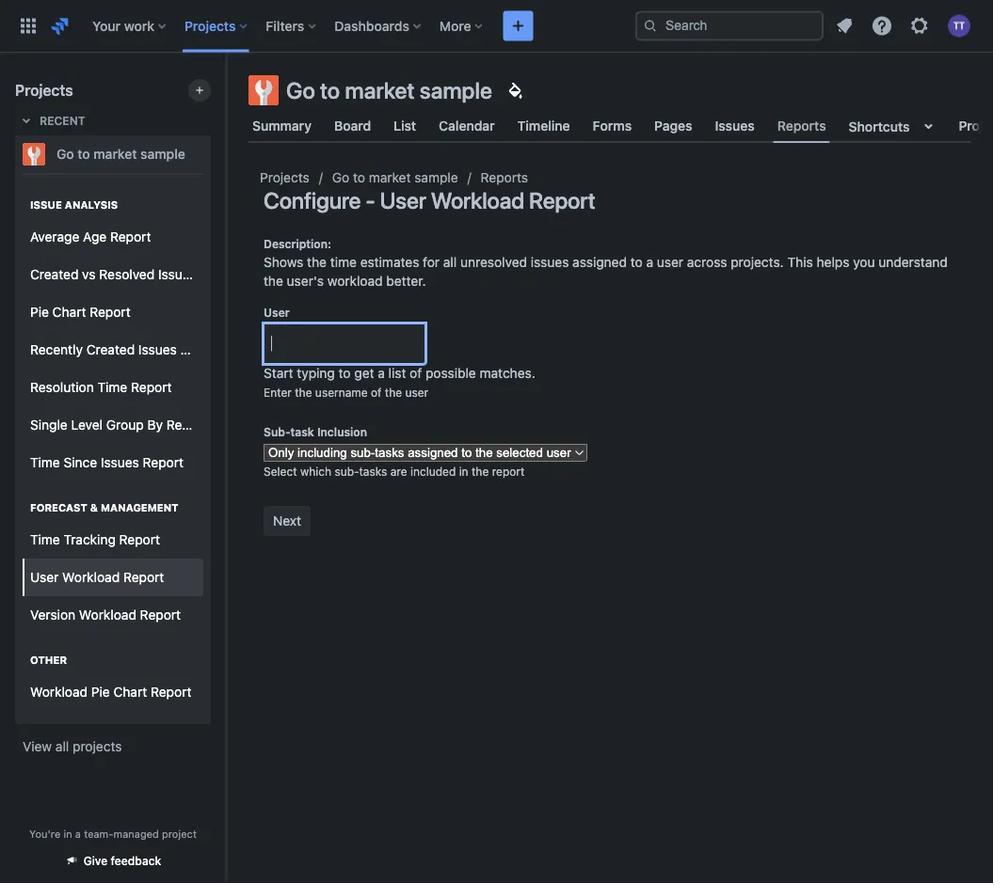 Task type: locate. For each thing, give the bounding box(es) containing it.
jira image
[[49, 15, 72, 37], [49, 15, 72, 37]]

0 vertical spatial all
[[443, 255, 457, 270]]

report
[[492, 465, 525, 478]]

a right the assigned
[[646, 255, 653, 270]]

select
[[264, 465, 297, 478]]

issues right resolved
[[158, 267, 197, 283]]

1 vertical spatial user
[[405, 386, 428, 399]]

issue analysis
[[30, 199, 118, 211]]

0 vertical spatial created
[[30, 267, 79, 283]]

pie up recently
[[30, 305, 49, 320]]

report inside version workload report link
[[140, 608, 181, 623]]

0 horizontal spatial created
[[30, 267, 79, 283]]

workload down tracking
[[62, 570, 120, 586]]

of right list
[[410, 366, 422, 381]]

reports
[[777, 118, 826, 134], [481, 170, 528, 185]]

chart inside "link"
[[113, 685, 147, 700]]

0 horizontal spatial go to market sample link
[[15, 136, 203, 173]]

collapse recent projects image
[[15, 109, 38, 132]]

0 vertical spatial projects
[[184, 18, 236, 33]]

time left since
[[30, 455, 60, 471]]

issue
[[30, 199, 62, 211]]

0 horizontal spatial in
[[63, 828, 72, 841]]

pages link
[[651, 109, 696, 143]]

2 vertical spatial user
[[30, 570, 59, 586]]

2 vertical spatial time
[[30, 532, 60, 548]]

0 horizontal spatial user
[[405, 386, 428, 399]]

0 vertical spatial pie
[[30, 305, 49, 320]]

projects up collapse recent projects image
[[15, 81, 73, 99]]

description:
[[264, 238, 331, 251]]

1 vertical spatial go
[[56, 146, 74, 162]]

workload pie chart report group
[[23, 634, 203, 717]]

recently created issues report link
[[23, 331, 221, 369]]

1 horizontal spatial chart
[[113, 685, 147, 700]]

group
[[23, 173, 241, 723], [23, 179, 241, 488], [23, 482, 203, 640]]

1 horizontal spatial pie
[[91, 685, 110, 700]]

0 horizontal spatial user
[[30, 570, 59, 586]]

time tracking report
[[30, 532, 160, 548]]

0 vertical spatial of
[[410, 366, 422, 381]]

pie chart report
[[30, 305, 131, 320]]

user down start typing to get a list of possible matches.
[[405, 386, 428, 399]]

pie up projects
[[91, 685, 110, 700]]

1 vertical spatial user
[[264, 306, 290, 319]]

summary link
[[249, 109, 315, 143]]

a left team-
[[75, 828, 81, 841]]

issues
[[531, 255, 569, 270]]

1 vertical spatial chart
[[113, 685, 147, 700]]

projects up create project image
[[184, 18, 236, 33]]

0 vertical spatial a
[[646, 255, 653, 270]]

go to market sample link down list link
[[332, 167, 458, 189]]

user up version
[[30, 570, 59, 586]]

1 vertical spatial created
[[86, 342, 135, 358]]

0 vertical spatial sample
[[420, 77, 492, 104]]

work
[[124, 18, 154, 33]]

report inside pie chart report link
[[90, 305, 131, 320]]

2 horizontal spatial projects
[[260, 170, 310, 185]]

2 horizontal spatial go
[[332, 170, 349, 185]]

market up analysis
[[94, 146, 137, 162]]

go up summary
[[286, 77, 315, 104]]

sample
[[420, 77, 492, 104], [140, 146, 185, 162], [414, 170, 458, 185]]

1 vertical spatial reports
[[481, 170, 528, 185]]

all right 'view'
[[55, 739, 69, 755]]

0 horizontal spatial chart
[[52, 305, 86, 320]]

issues right pages
[[715, 118, 755, 134]]

0 horizontal spatial go
[[56, 146, 74, 162]]

pie
[[30, 305, 49, 320], [91, 685, 110, 700]]

market
[[345, 77, 415, 104], [94, 146, 137, 162], [369, 170, 411, 185]]

chart
[[52, 305, 86, 320], [113, 685, 147, 700]]

report inside time since issues report link
[[143, 455, 184, 471]]

user's
[[287, 273, 324, 289]]

projects inside dropdown button
[[184, 18, 236, 33]]

time for since
[[30, 455, 60, 471]]

created left the vs
[[30, 267, 79, 283]]

go up configure
[[332, 170, 349, 185]]

0 vertical spatial go
[[286, 77, 315, 104]]

1 horizontal spatial user
[[657, 255, 684, 270]]

1 vertical spatial go to market sample
[[56, 146, 185, 162]]

helps
[[817, 255, 850, 270]]

to right the assigned
[[631, 255, 643, 270]]

1 horizontal spatial of
[[410, 366, 422, 381]]

0 horizontal spatial pie
[[30, 305, 49, 320]]

tab list
[[237, 109, 993, 143]]

market up "-"
[[369, 170, 411, 185]]

0 horizontal spatial a
[[75, 828, 81, 841]]

banner
[[0, 0, 993, 53]]

of down get
[[371, 386, 382, 399]]

2 vertical spatial market
[[369, 170, 411, 185]]

1 horizontal spatial reports
[[777, 118, 826, 134]]

you're in a team-managed project
[[29, 828, 197, 841]]

resolution time report
[[30, 380, 172, 395]]

created vs resolved issues report link
[[23, 256, 241, 294]]

1 vertical spatial pie
[[91, 685, 110, 700]]

0 horizontal spatial all
[[55, 739, 69, 755]]

projects link
[[260, 167, 310, 189]]

to down board link
[[353, 170, 365, 185]]

feedback
[[111, 855, 161, 868]]

3 group from the top
[[23, 482, 203, 640]]

set background color image
[[504, 79, 526, 102]]

1 horizontal spatial a
[[378, 366, 385, 381]]

user workload report
[[30, 570, 164, 586]]

better.
[[386, 273, 426, 289]]

the down typing
[[295, 386, 312, 399]]

projects button
[[179, 11, 255, 41]]

0 vertical spatial reports
[[777, 118, 826, 134]]

your profile and settings image
[[948, 15, 971, 37]]

report inside single level group by report "link"
[[166, 418, 207, 433]]

a left list
[[378, 366, 385, 381]]

created vs resolved issues report
[[30, 267, 241, 283]]

go to market sample up analysis
[[56, 146, 185, 162]]

to
[[320, 77, 340, 104], [77, 146, 90, 162], [353, 170, 365, 185], [631, 255, 643, 270], [339, 366, 351, 381]]

user inside description: shows the time estimates for all unresolved issues assigned to a user across projects. this helps you understand the user's workload better.
[[657, 255, 684, 270]]

sample left add to starred image
[[140, 146, 185, 162]]

projects
[[73, 739, 122, 755]]

your
[[92, 18, 121, 33]]

2 horizontal spatial a
[[646, 255, 653, 270]]

go to market sample up "-"
[[332, 170, 458, 185]]

None text field
[[264, 324, 426, 364]]

recently created issues report
[[30, 342, 221, 358]]

managed
[[113, 828, 159, 841]]

1 vertical spatial in
[[63, 828, 72, 841]]

list
[[388, 366, 406, 381]]

user right "-"
[[380, 187, 426, 214]]

in right included
[[459, 465, 468, 478]]

single
[[30, 418, 68, 433]]

created
[[30, 267, 79, 283], [86, 342, 135, 358]]

1 vertical spatial time
[[30, 455, 60, 471]]

all inside description: shows the time estimates for all unresolved issues assigned to a user across projects. this helps you understand the user's workload better.
[[443, 255, 457, 270]]

projects for projects link
[[260, 170, 310, 185]]

reports right issues link
[[777, 118, 826, 134]]

in right you're on the bottom
[[63, 828, 72, 841]]

2 vertical spatial projects
[[260, 170, 310, 185]]

time down forecast in the bottom of the page
[[30, 532, 60, 548]]

issues inside "link"
[[158, 267, 197, 283]]

1 horizontal spatial user
[[264, 306, 290, 319]]

shortcuts button
[[845, 109, 944, 143]]

user
[[380, 187, 426, 214], [264, 306, 290, 319], [30, 570, 59, 586]]

go down recent
[[56, 146, 74, 162]]

banner containing your work
[[0, 0, 993, 53]]

go to market sample up "list"
[[286, 77, 492, 104]]

None submit
[[264, 506, 311, 537]]

workload down other
[[30, 685, 88, 700]]

all right for
[[443, 255, 457, 270]]

create image
[[507, 15, 530, 37]]

1 horizontal spatial all
[[443, 255, 457, 270]]

start typing to get a list of possible matches.
[[264, 366, 535, 381]]

reports link
[[481, 167, 528, 189]]

give feedback
[[84, 855, 161, 868]]

chart up view all projects link
[[113, 685, 147, 700]]

workload
[[327, 273, 383, 289]]

version workload report
[[30, 608, 181, 623]]

1 horizontal spatial in
[[459, 465, 468, 478]]

estimates
[[360, 255, 419, 270]]

filters
[[266, 18, 304, 33]]

resolution
[[30, 380, 94, 395]]

0 horizontal spatial projects
[[15, 81, 73, 99]]

tab list containing reports
[[237, 109, 993, 143]]

time since issues report link
[[23, 444, 203, 482]]

user down user's
[[264, 306, 290, 319]]

dashboards
[[334, 18, 409, 33]]

board link
[[330, 109, 375, 143]]

report inside "user workload report" link
[[123, 570, 164, 586]]

user left across
[[657, 255, 684, 270]]

1 vertical spatial sample
[[140, 146, 185, 162]]

enter the username of the user
[[264, 386, 428, 399]]

2 horizontal spatial user
[[380, 187, 426, 214]]

sub-
[[264, 426, 290, 439]]

sample up the configure - user workload report
[[414, 170, 458, 185]]

go to market sample link up analysis
[[15, 136, 203, 173]]

reports inside tab list
[[777, 118, 826, 134]]

analysis
[[65, 199, 118, 211]]

group containing time tracking report
[[23, 482, 203, 640]]

time up single level group by report "link"
[[97, 380, 127, 395]]

1 vertical spatial of
[[371, 386, 382, 399]]

0 horizontal spatial reports
[[481, 170, 528, 185]]

1 vertical spatial projects
[[15, 81, 73, 99]]

time for tracking
[[30, 532, 60, 548]]

average age report link
[[23, 218, 203, 256]]

workload inside "link"
[[30, 685, 88, 700]]

reports down the calendar link at the top of the page
[[481, 170, 528, 185]]

level
[[71, 418, 103, 433]]

sample up calendar
[[420, 77, 492, 104]]

1 horizontal spatial projects
[[184, 18, 236, 33]]

average age report
[[30, 229, 151, 245]]

all
[[443, 255, 457, 270], [55, 739, 69, 755]]

market up "list"
[[345, 77, 415, 104]]

1 horizontal spatial go
[[286, 77, 315, 104]]

average
[[30, 229, 79, 245]]

projects up configure
[[260, 170, 310, 185]]

in
[[459, 465, 468, 478], [63, 828, 72, 841]]

created down pie chart report link
[[86, 342, 135, 358]]

are
[[390, 465, 407, 478]]

this
[[787, 255, 813, 270]]

notifications image
[[833, 15, 856, 37]]

0 horizontal spatial of
[[371, 386, 382, 399]]

tracking
[[64, 532, 116, 548]]

chart up recently
[[52, 305, 86, 320]]

across
[[687, 255, 727, 270]]

of
[[410, 366, 422, 381], [371, 386, 382, 399]]

timeline
[[517, 118, 570, 134]]

0 vertical spatial user
[[657, 255, 684, 270]]

1 vertical spatial a
[[378, 366, 385, 381]]

shortcuts
[[849, 118, 910, 134]]

projects
[[184, 18, 236, 33], [15, 81, 73, 99], [260, 170, 310, 185]]

forms
[[593, 118, 632, 134]]

issues down 'single level group by report'
[[101, 455, 139, 471]]

0 vertical spatial chart
[[52, 305, 86, 320]]

possible
[[426, 366, 476, 381]]



Task type: vqa. For each thing, say whether or not it's contained in the screenshot.
leftmost confluence
no



Task type: describe. For each thing, give the bounding box(es) containing it.
create project image
[[192, 83, 207, 98]]

-
[[365, 187, 375, 214]]

report inside workload pie chart report "link"
[[151, 685, 192, 700]]

age
[[83, 229, 107, 245]]

list link
[[390, 109, 420, 143]]

vs
[[82, 267, 96, 283]]

for
[[423, 255, 440, 270]]

0 vertical spatial user
[[380, 187, 426, 214]]

user for user
[[264, 306, 290, 319]]

your work button
[[87, 11, 173, 41]]

pie inside "link"
[[91, 685, 110, 700]]

0 vertical spatial time
[[97, 380, 127, 395]]

report inside recently created issues report link
[[180, 342, 221, 358]]

workload pie chart report
[[30, 685, 192, 700]]

typing
[[297, 366, 335, 381]]

search image
[[643, 18, 658, 33]]

1 vertical spatial market
[[94, 146, 137, 162]]

included
[[410, 465, 456, 478]]

workload pie chart report link
[[23, 674, 203, 712]]

view all projects
[[23, 739, 122, 755]]

a inside description: shows the time estimates for all unresolved issues assigned to a user across projects. this helps you understand the user's workload better.
[[646, 255, 653, 270]]

single level group by report link
[[23, 407, 207, 444]]

calendar
[[439, 118, 495, 134]]

workload up "unresolved"
[[431, 187, 524, 214]]

description: shows the time estimates for all unresolved issues assigned to a user across projects. this helps you understand the user's workload better.
[[264, 238, 948, 289]]

report inside the created vs resolved issues report "link"
[[200, 267, 241, 283]]

projects for projects dropdown button
[[184, 18, 236, 33]]

since
[[64, 455, 97, 471]]

workload down "user workload report" link
[[79, 608, 136, 623]]

unresolved
[[460, 255, 527, 270]]

team-
[[84, 828, 113, 841]]

forms link
[[589, 109, 636, 143]]

the up user's
[[307, 255, 327, 270]]

more button
[[434, 11, 490, 41]]

report inside 'time tracking report' link
[[119, 532, 160, 548]]

issues link
[[711, 109, 759, 143]]

board
[[334, 118, 371, 134]]

you
[[853, 255, 875, 270]]

resolution time report link
[[23, 369, 203, 407]]

to up the board on the left top of the page
[[320, 77, 340, 104]]

username
[[315, 386, 368, 399]]

1 horizontal spatial created
[[86, 342, 135, 358]]

sidebar navigation image
[[205, 75, 247, 113]]

report inside resolution time report link
[[131, 380, 172, 395]]

group
[[106, 418, 144, 433]]

your work
[[92, 18, 154, 33]]

view all projects link
[[15, 731, 211, 764]]

user workload report link
[[23, 559, 203, 597]]

pie chart report link
[[23, 294, 203, 331]]

0 vertical spatial in
[[459, 465, 468, 478]]

2 vertical spatial go to market sample
[[332, 170, 458, 185]]

the left report
[[472, 465, 489, 478]]

time tracking report link
[[23, 522, 203, 559]]

0 vertical spatial go to market sample
[[286, 77, 492, 104]]

&
[[90, 502, 98, 514]]

shows
[[264, 255, 303, 270]]

to down recent
[[77, 146, 90, 162]]

calendar link
[[435, 109, 499, 143]]

to inside description: shows the time estimates for all unresolved issues assigned to a user across projects. this helps you understand the user's workload better.
[[631, 255, 643, 270]]

recent
[[40, 114, 85, 127]]

matches.
[[480, 366, 535, 381]]

2 group from the top
[[23, 179, 241, 488]]

sub-
[[335, 465, 359, 478]]

the down shows
[[264, 273, 283, 289]]

sub-task inclusion
[[264, 426, 367, 439]]

2 vertical spatial sample
[[414, 170, 458, 185]]

get
[[354, 366, 374, 381]]

select which sub-tasks are included in the report
[[264, 465, 525, 478]]

user for user workload report
[[30, 570, 59, 586]]

tasks
[[359, 465, 387, 478]]

other
[[30, 655, 67, 667]]

1 vertical spatial all
[[55, 739, 69, 755]]

Search field
[[635, 11, 824, 41]]

2 vertical spatial a
[[75, 828, 81, 841]]

issues down pie chart report link
[[138, 342, 177, 358]]

issues inside tab list
[[715, 118, 755, 134]]

projects.
[[731, 255, 784, 270]]

primary element
[[11, 0, 635, 52]]

created inside "link"
[[30, 267, 79, 283]]

0 vertical spatial market
[[345, 77, 415, 104]]

single level group by report
[[30, 418, 207, 433]]

forecast & management
[[30, 502, 178, 514]]

projec
[[959, 118, 993, 134]]

project
[[162, 828, 197, 841]]

appswitcher icon image
[[17, 15, 40, 37]]

projec link
[[955, 109, 993, 143]]

understand
[[879, 255, 948, 270]]

configure
[[264, 187, 361, 214]]

management
[[101, 502, 178, 514]]

inclusion
[[317, 426, 367, 439]]

assigned
[[573, 255, 627, 270]]

settings image
[[908, 15, 931, 37]]

forecast
[[30, 502, 87, 514]]

timeline link
[[514, 109, 574, 143]]

list
[[394, 118, 416, 134]]

the down list
[[385, 386, 402, 399]]

give feedback button
[[53, 846, 173, 877]]

pages
[[654, 118, 692, 134]]

2 vertical spatial go
[[332, 170, 349, 185]]

1 group from the top
[[23, 173, 241, 723]]

you're
[[29, 828, 60, 841]]

filters button
[[260, 11, 323, 41]]

1 horizontal spatial go to market sample link
[[332, 167, 458, 189]]

resolved
[[99, 267, 155, 283]]

add to starred image
[[205, 143, 228, 166]]

report inside the "average age report" 'link'
[[110, 229, 151, 245]]

which
[[300, 465, 331, 478]]

time
[[330, 255, 357, 270]]

dashboards button
[[329, 11, 428, 41]]

configure - user workload report
[[264, 187, 595, 214]]

summary
[[252, 118, 312, 134]]

to up enter the username of the user on the top
[[339, 366, 351, 381]]

help image
[[871, 15, 893, 37]]



